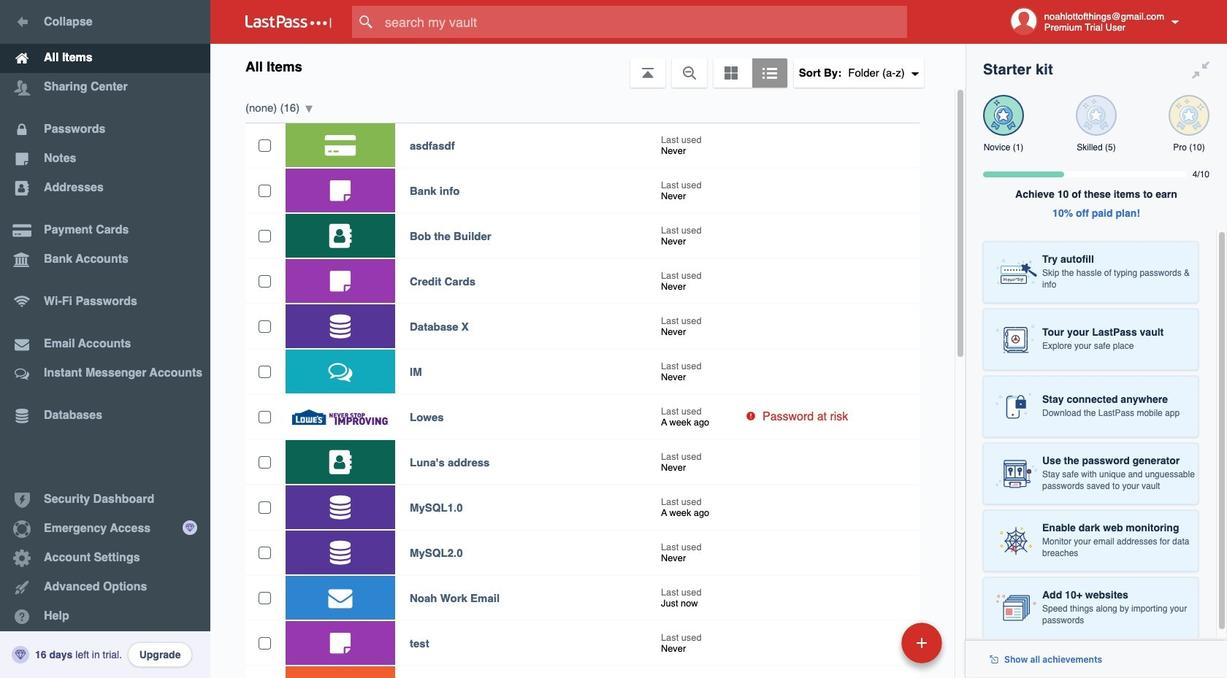 Task type: vqa. For each thing, say whether or not it's contained in the screenshot.
Vault options navigation
yes



Task type: locate. For each thing, give the bounding box(es) containing it.
lastpass image
[[246, 15, 332, 29]]

main navigation navigation
[[0, 0, 210, 679]]



Task type: describe. For each thing, give the bounding box(es) containing it.
new item element
[[801, 623, 948, 664]]

vault options navigation
[[210, 44, 966, 88]]

search my vault text field
[[352, 6, 936, 38]]

Search search field
[[352, 6, 936, 38]]

new item navigation
[[801, 619, 951, 679]]



